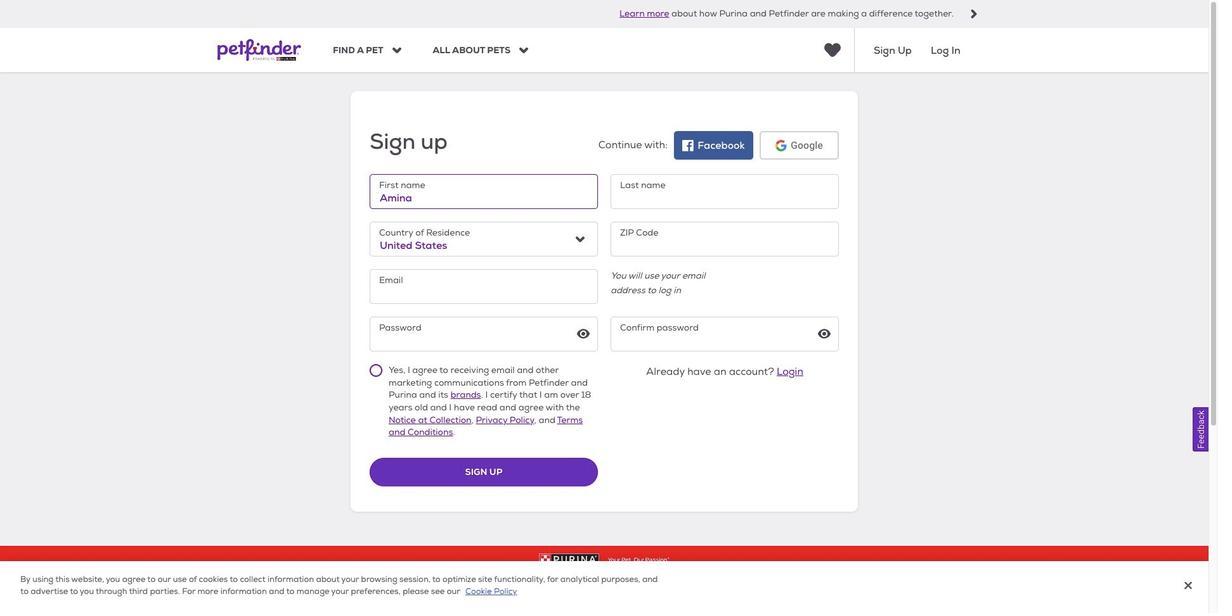 Task type: locate. For each thing, give the bounding box(es) containing it.
None text field
[[370, 175, 598, 209]]

ZIP Code text field
[[611, 222, 839, 257]]

purina your pet, our passion image
[[0, 555, 1209, 567]]

3 list item from the top
[[369, 567, 423, 592]]

petfinder home image
[[218, 28, 301, 73]]

4 list item from the top
[[369, 597, 423, 614]]

None text field
[[611, 175, 839, 209]]

1 list item from the top
[[369, 388, 425, 426]]

footer
[[0, 547, 1209, 614]]

list item
[[369, 388, 425, 426], [369, 536, 410, 561], [369, 567, 423, 592], [369, 597, 423, 614]]

None password field
[[370, 317, 598, 352], [611, 317, 839, 352], [370, 317, 598, 352], [611, 317, 839, 352]]

list
[[369, 388, 425, 614]]

None email field
[[370, 270, 598, 305]]



Task type: describe. For each thing, give the bounding box(es) containing it.
privacy alert dialog
[[0, 562, 1209, 614]]

2 list item from the top
[[369, 536, 410, 561]]



Task type: vqa. For each thing, say whether or not it's contained in the screenshot.
you
no



